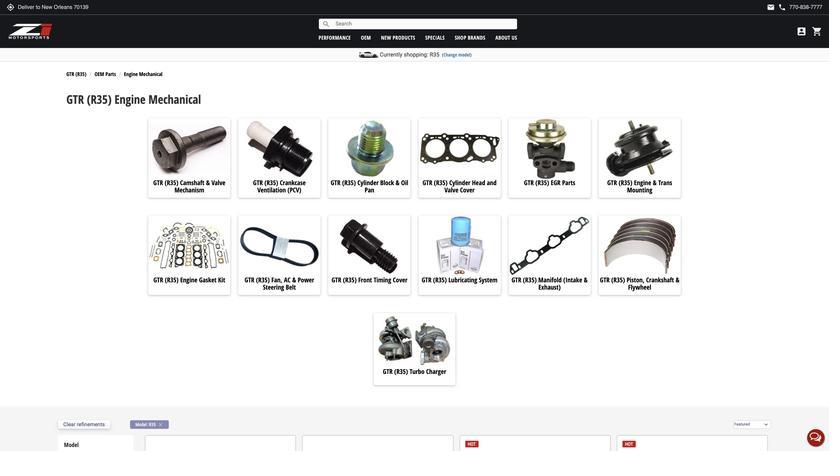Task type: describe. For each thing, give the bounding box(es) containing it.
close
[[158, 422, 164, 428]]

gtr for gtr (r35) camshaft & valve mechanism
[[153, 178, 163, 187]]

(change model) link
[[442, 52, 472, 58]]

model)
[[459, 52, 472, 58]]

new
[[381, 34, 392, 41]]

model: r35 close
[[135, 422, 164, 428]]

about us
[[496, 34, 518, 41]]

1 vertical spatial cover
[[393, 276, 408, 285]]

(r35) for gtr (r35) fan, ac & power steering belt
[[256, 276, 270, 285]]

phone
[[779, 3, 787, 11]]

valve inside gtr (r35) cylinder head and valve cover
[[445, 186, 459, 195]]

currently shopping: r35 (change model)
[[380, 51, 472, 58]]

specials
[[426, 34, 445, 41]]

mechanism
[[175, 186, 204, 195]]

crankshaft
[[647, 276, 674, 285]]

piston,
[[627, 276, 645, 285]]

gtr (r35) front timing cover
[[332, 276, 408, 285]]

gtr (r35) camshaft & valve mechanism link
[[148, 178, 231, 195]]

cover inside gtr (r35) cylinder head and valve cover
[[460, 186, 475, 195]]

charger
[[426, 368, 446, 377]]

mail link
[[767, 3, 775, 11]]

1 horizontal spatial r35
[[430, 51, 440, 58]]

gtr for gtr (r35) crankcase ventilation (pcv)
[[253, 178, 263, 187]]

us
[[512, 34, 518, 41]]

fan,
[[272, 276, 283, 285]]

gtr (r35) piston, crankshaft & flywheel
[[600, 276, 680, 292]]

gtr (r35) engine & trans mounting link
[[599, 178, 681, 195]]

crankcase
[[280, 178, 306, 187]]

gtr (r35) turbo charger
[[383, 368, 446, 377]]

turbo
[[410, 368, 425, 377]]

engine up gtr (r35) engine mechanical
[[124, 71, 138, 78]]

gtr (r35) fan, ac & power steering belt
[[245, 276, 314, 292]]

gtr for gtr (r35) lubricating system
[[422, 276, 432, 285]]

oem parts link
[[95, 71, 116, 78]]

currently
[[380, 51, 403, 58]]

gtr for gtr (r35) engine & trans mounting
[[608, 178, 617, 187]]

(change
[[442, 52, 457, 58]]

performance link
[[319, 34, 351, 41]]

(r35) for gtr (r35) engine mechanical
[[87, 91, 112, 108]]

gtr (r35) link
[[66, 71, 86, 78]]

(r35) for gtr (r35) crankcase ventilation (pcv)
[[265, 178, 278, 187]]

mail
[[767, 3, 775, 11]]

egr
[[551, 178, 561, 187]]

new products
[[381, 34, 416, 41]]

engine for gtr (r35) engine gasket kit
[[180, 276, 198, 285]]

engine mechanical
[[124, 71, 163, 78]]

& for gtr (r35) cylinder block & oil pan
[[396, 178, 400, 187]]

0 vertical spatial mechanical
[[139, 71, 163, 78]]

gtr for gtr (r35) manifold (intake & exhaust)
[[512, 276, 522, 285]]

clear
[[63, 422, 76, 428]]

front
[[359, 276, 372, 285]]

gtr (r35) turbo charger link
[[374, 368, 456, 379]]

& for gtr (r35) piston, crankshaft & flywheel
[[676, 276, 680, 285]]

Search search field
[[330, 19, 517, 29]]

engine for gtr (r35) engine & trans mounting
[[634, 178, 652, 187]]

(r35) for gtr (r35) egr parts
[[536, 178, 550, 187]]

lubricating
[[449, 276, 478, 285]]

timing
[[374, 276, 391, 285]]

gtr (r35) egr parts link
[[509, 178, 591, 191]]

gtr for gtr (r35) turbo charger
[[383, 368, 393, 377]]

gtr (r35) crankcase ventilation (pcv) link
[[239, 178, 321, 195]]

performance
[[319, 34, 351, 41]]

(r35) for gtr (r35) cylinder block & oil pan
[[342, 178, 356, 187]]

oil
[[401, 178, 409, 187]]

1 vertical spatial mechanical
[[149, 91, 201, 108]]

my_location
[[7, 3, 15, 11]]

power
[[298, 276, 314, 285]]

(r35) for gtr (r35) lubricating system
[[433, 276, 447, 285]]

gtr (r35) engine gasket kit
[[153, 276, 225, 285]]

ac
[[284, 276, 291, 285]]

flywheel
[[629, 283, 652, 292]]

cylinder for cover
[[450, 178, 471, 187]]

(r35) for gtr (r35) cylinder head and valve cover
[[434, 178, 448, 187]]

clear refinements
[[63, 422, 105, 428]]

gtr for gtr (r35) engine gasket kit
[[153, 276, 163, 285]]

gtr (r35) piston, crankshaft & flywheel link
[[599, 276, 681, 292]]

system
[[479, 276, 498, 285]]

gtr (r35) manifold (intake & exhaust)
[[512, 276, 588, 292]]

(r35) for gtr (r35)
[[75, 71, 86, 78]]

phone link
[[779, 3, 823, 11]]

gtr (r35) cylinder block & oil pan
[[331, 178, 409, 195]]

(r35) for gtr (r35) engine gasket kit
[[165, 276, 179, 285]]

gtr (r35) crankcase ventilation (pcv)
[[253, 178, 306, 195]]

shop brands
[[455, 34, 486, 41]]

gtr for gtr (r35) front timing cover
[[332, 276, 342, 285]]

gtr (r35) lubricating system
[[422, 276, 498, 285]]

gtr for gtr (r35) egr parts
[[524, 178, 534, 187]]

camshaft
[[180, 178, 204, 187]]

search
[[322, 20, 330, 28]]

& inside gtr (r35) engine & trans mounting
[[653, 178, 657, 187]]

(r35) for gtr (r35) camshaft & valve mechanism
[[165, 178, 179, 187]]

pan
[[365, 186, 375, 195]]

kit
[[218, 276, 225, 285]]

model:
[[135, 423, 148, 428]]

about
[[496, 34, 511, 41]]

oem parts
[[95, 71, 116, 78]]

belt
[[286, 283, 296, 292]]

shop
[[455, 34, 467, 41]]



Task type: locate. For each thing, give the bounding box(es) containing it.
oem link
[[361, 34, 371, 41]]

gtr inside gtr (r35) cylinder block & oil pan
[[331, 178, 341, 187]]

gtr for gtr (r35) fan, ac & power steering belt
[[245, 276, 255, 285]]

(r35) for gtr (r35) front timing cover
[[343, 276, 357, 285]]

cylinder inside gtr (r35) cylinder block & oil pan
[[358, 178, 379, 187]]

& for gtr (r35) fan, ac & power steering belt
[[292, 276, 296, 285]]

r35 left close
[[149, 423, 156, 428]]

engine inside gtr (r35) engine & trans mounting
[[634, 178, 652, 187]]

& inside 'gtr (r35) fan, ac & power steering belt'
[[292, 276, 296, 285]]

gtr for gtr (r35) cylinder block & oil pan
[[331, 178, 341, 187]]

& inside gtr (r35) cylinder block & oil pan
[[396, 178, 400, 187]]

1 cylinder from the left
[[358, 178, 379, 187]]

(r35) for gtr (r35) piston, crankshaft & flywheel
[[612, 276, 625, 285]]

1 vertical spatial parts
[[563, 178, 576, 187]]

oem right gtr (r35) "link"
[[95, 71, 104, 78]]

parts inside gtr (r35) egr parts link
[[563, 178, 576, 187]]

gtr for gtr (r35) cylinder head and valve cover
[[423, 178, 433, 187]]

valve inside gtr (r35) camshaft & valve mechanism
[[212, 178, 226, 187]]

ventilation
[[258, 186, 286, 195]]

(intake
[[564, 276, 583, 285]]

0 vertical spatial parts
[[105, 71, 116, 78]]

cylinder for pan
[[358, 178, 379, 187]]

parts right egr
[[563, 178, 576, 187]]

model
[[64, 441, 79, 449]]

r35 left (change
[[430, 51, 440, 58]]

engine down engine mechanical link
[[115, 91, 146, 108]]

and
[[487, 178, 497, 187]]

exhaust)
[[539, 283, 561, 292]]

about us link
[[496, 34, 518, 41]]

shopping:
[[404, 51, 429, 58]]

products
[[393, 34, 416, 41]]

engine
[[124, 71, 138, 78], [115, 91, 146, 108], [634, 178, 652, 187], [180, 276, 198, 285]]

0 vertical spatial oem
[[361, 34, 371, 41]]

gtr inside 'gtr (r35) fan, ac & power steering belt'
[[245, 276, 255, 285]]

gtr (r35) engine gasket kit link
[[148, 276, 231, 288]]

cover right timing on the left bottom of the page
[[393, 276, 408, 285]]

gtr (r35) cylinder block & oil pan link
[[329, 178, 411, 195]]

& right (intake
[[584, 276, 588, 285]]

gtr (r35) engine mechanical
[[66, 91, 201, 108]]

block
[[380, 178, 394, 187]]

& right crankshaft
[[676, 276, 680, 285]]

parts left engine mechanical link
[[105, 71, 116, 78]]

1 horizontal spatial valve
[[445, 186, 459, 195]]

gtr inside gtr (r35) cylinder head and valve cover
[[423, 178, 433, 187]]

(pcv)
[[288, 186, 302, 195]]

gtr (r35) camshaft & valve mechanism
[[153, 178, 226, 195]]

r35
[[430, 51, 440, 58], [149, 423, 156, 428]]

cover left and
[[460, 186, 475, 195]]

engine for gtr (r35) engine mechanical
[[115, 91, 146, 108]]

engine mechanical link
[[124, 71, 163, 78]]

gtr (r35) lubricating system link
[[419, 276, 501, 288]]

gtr inside the gtr (r35) manifold (intake & exhaust)
[[512, 276, 522, 285]]

0 horizontal spatial cover
[[393, 276, 408, 285]]

(r35) for gtr (r35) turbo charger
[[395, 368, 408, 377]]

0 horizontal spatial parts
[[105, 71, 116, 78]]

1 vertical spatial oem
[[95, 71, 104, 78]]

engine inside gtr (r35) engine gasket kit link
[[180, 276, 198, 285]]

gtr (r35) engine & trans mounting
[[608, 178, 673, 195]]

gtr (r35) cylinder head and valve cover link
[[419, 178, 501, 195]]

gtr (r35)
[[66, 71, 86, 78]]

cylinder inside gtr (r35) cylinder head and valve cover
[[450, 178, 471, 187]]

mail phone
[[767, 3, 787, 11]]

2 cylinder from the left
[[450, 178, 471, 187]]

account_box link
[[795, 26, 809, 37]]

(r35) inside gtr (r35) camshaft & valve mechanism
[[165, 178, 179, 187]]

gasket
[[199, 276, 217, 285]]

oem
[[361, 34, 371, 41], [95, 71, 104, 78]]

& for gtr (r35) manifold (intake & exhaust)
[[584, 276, 588, 285]]

& right camshaft
[[206, 178, 210, 187]]

brands
[[468, 34, 486, 41]]

0 horizontal spatial r35
[[149, 423, 156, 428]]

(r35) inside gtr (r35) piston, crankshaft & flywheel
[[612, 276, 625, 285]]

specials link
[[426, 34, 445, 41]]

1 vertical spatial r35
[[149, 423, 156, 428]]

(r35) inside the gtr (r35) manifold (intake & exhaust)
[[523, 276, 537, 285]]

& inside gtr (r35) piston, crankshaft & flywheel
[[676, 276, 680, 285]]

oem for the oem link
[[361, 34, 371, 41]]

gtr inside gtr (r35) engine & trans mounting
[[608, 178, 617, 187]]

0 vertical spatial r35
[[430, 51, 440, 58]]

gtr inside gtr (r35) piston, crankshaft & flywheel
[[600, 276, 610, 285]]

clear refinements button
[[58, 421, 110, 430]]

cylinder
[[358, 178, 379, 187], [450, 178, 471, 187]]

gtr (r35) cylinder head and valve cover
[[423, 178, 497, 195]]

& inside the gtr (r35) manifold (intake & exhaust)
[[584, 276, 588, 285]]

r35 inside model: r35 close
[[149, 423, 156, 428]]

& right the ac
[[292, 276, 296, 285]]

(r35) for gtr (r35) engine & trans mounting
[[619, 178, 633, 187]]

0 horizontal spatial cylinder
[[358, 178, 379, 187]]

0 horizontal spatial valve
[[212, 178, 226, 187]]

refinements
[[77, 422, 105, 428]]

shop brands link
[[455, 34, 486, 41]]

(r35) inside gtr (r35) engine & trans mounting
[[619, 178, 633, 187]]

gtr (r35) egr parts
[[524, 178, 576, 187]]

steering
[[263, 283, 284, 292]]

valve right camshaft
[[212, 178, 226, 187]]

(r35) inside 'gtr (r35) fan, ac & power steering belt'
[[256, 276, 270, 285]]

mounting
[[627, 186, 653, 195]]

gtr inside gtr (r35) crankcase ventilation (pcv)
[[253, 178, 263, 187]]

new products link
[[381, 34, 416, 41]]

z1 motorsports logo image
[[8, 23, 53, 40]]

(r35) inside gtr (r35) cylinder head and valve cover
[[434, 178, 448, 187]]

manifold
[[539, 276, 562, 285]]

cylinder left block at the left
[[358, 178, 379, 187]]

1 horizontal spatial oem
[[361, 34, 371, 41]]

engine left trans
[[634, 178, 652, 187]]

cover
[[460, 186, 475, 195], [393, 276, 408, 285]]

gtr (r35) front timing cover link
[[329, 276, 411, 288]]

engine left gasket
[[180, 276, 198, 285]]

oem left new
[[361, 34, 371, 41]]

(r35) inside gtr (r35) crankcase ventilation (pcv)
[[265, 178, 278, 187]]

shopping_cart
[[812, 26, 823, 37]]

(r35) for gtr (r35) manifold (intake & exhaust)
[[523, 276, 537, 285]]

1 horizontal spatial cover
[[460, 186, 475, 195]]

1 horizontal spatial cylinder
[[450, 178, 471, 187]]

& inside gtr (r35) camshaft & valve mechanism
[[206, 178, 210, 187]]

cylinder left the head on the top right
[[450, 178, 471, 187]]

1 horizontal spatial parts
[[563, 178, 576, 187]]

gtr inside gtr (r35) camshaft & valve mechanism
[[153, 178, 163, 187]]

(r35) inside gtr (r35) cylinder block & oil pan
[[342, 178, 356, 187]]

& left trans
[[653, 178, 657, 187]]

gtr for gtr (r35) piston, crankshaft & flywheel
[[600, 276, 610, 285]]

0 horizontal spatial oem
[[95, 71, 104, 78]]

& left oil
[[396, 178, 400, 187]]

&
[[206, 178, 210, 187], [396, 178, 400, 187], [653, 178, 657, 187], [292, 276, 296, 285], [584, 276, 588, 285], [676, 276, 680, 285]]

gtr (r35) fan, ac & power steering belt link
[[239, 276, 321, 292]]

valve left the head on the top right
[[445, 186, 459, 195]]

account_box
[[797, 26, 807, 37]]

gtr (r35) manifold (intake & exhaust) link
[[509, 276, 591, 292]]

gtr for gtr (r35) engine mechanical
[[66, 91, 84, 108]]

0 vertical spatial cover
[[460, 186, 475, 195]]

parts
[[105, 71, 116, 78], [563, 178, 576, 187]]

oem for oem parts
[[95, 71, 104, 78]]

gtr for gtr (r35)
[[66, 71, 74, 78]]

shopping_cart link
[[811, 26, 823, 37]]



Task type: vqa. For each thing, say whether or not it's contained in the screenshot.
the 'Last Name' 'text field'
no



